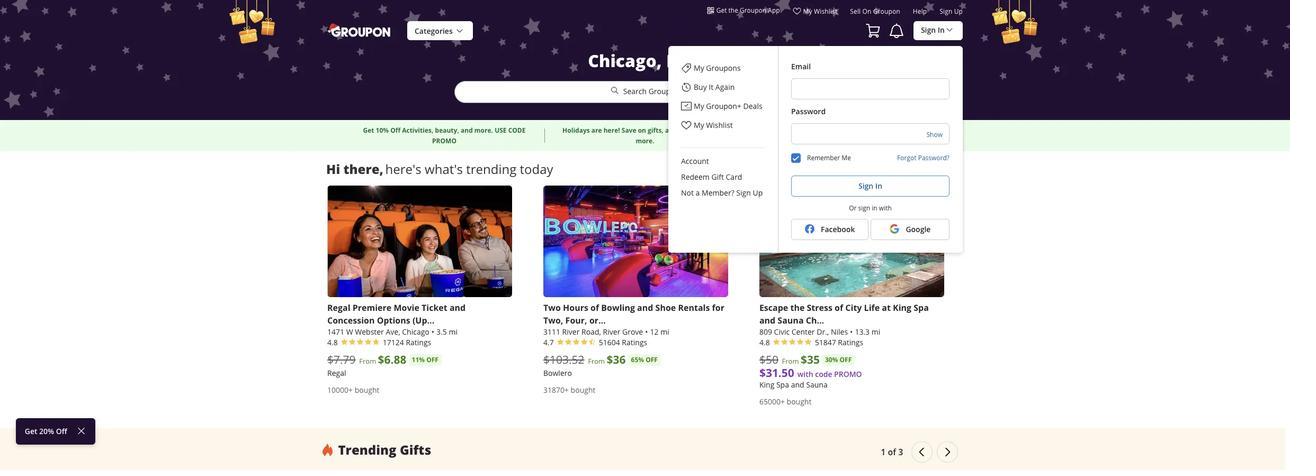 Task type: vqa. For each thing, say whether or not it's contained in the screenshot.
LEARN MORE link
no



Task type: describe. For each thing, give the bounding box(es) containing it.
the for get
[[728, 6, 738, 14]]

and inside the $31.50 with code promo king spa and sauna
[[791, 380, 804, 390]]

code
[[508, 126, 526, 135]]

• inside regal premiere movie ticket and concession options (up... 1471 w webster ave, chicago • 3.5 mi
[[432, 327, 434, 337]]

search
[[623, 86, 647, 96]]

groupon image
[[327, 23, 392, 37]]

it
[[709, 82, 713, 92]]

from for $6.88
[[359, 357, 376, 366]]

51847 ratings
[[815, 338, 863, 348]]

sell on groupon
[[850, 7, 900, 15]]

show
[[926, 130, 943, 139]]

51604
[[599, 338, 620, 348]]

regal for regal premiere movie ticket and concession options (up... 1471 w webster ave, chicago • 3.5 mi
[[327, 302, 350, 314]]

road,
[[581, 327, 601, 337]]

off for $36
[[646, 356, 658, 365]]

off for $6.88
[[426, 356, 438, 365]]

facebook button
[[791, 219, 869, 240]]

not a member? sign up link
[[668, 185, 778, 201]]

civic
[[774, 327, 790, 337]]

promo inside the $31.50 with code promo king spa and sauna
[[834, 370, 862, 380]]

spa inside escape the stress of city life at king spa and sauna ch... 809 civic center dr., niles • 13.3 mi
[[914, 302, 929, 314]]

show button
[[926, 130, 943, 139]]

1 vertical spatial in
[[875, 181, 882, 191]]

what's
[[425, 161, 463, 178]]

mi inside regal premiere movie ticket and concession options (up... 1471 w webster ave, chicago • 3.5 mi
[[449, 327, 458, 337]]

google button
[[871, 219, 950, 240]]

get 10% off activities, beauty, and more. use code promo
[[363, 126, 526, 145]]

more. inside prep for thanksgiving! save on home decor, cleaning products, travel, florals & more.
[[878, 136, 896, 145]]

city
[[845, 302, 862, 314]]

bowling
[[601, 302, 635, 314]]

member?
[[702, 188, 734, 198]]

0 vertical spatial sign in button
[[913, 21, 963, 40]]

$35
[[801, 353, 820, 368]]

save for travel,
[[835, 126, 850, 135]]

hi there, here's what's trending today
[[326, 160, 553, 178]]

17124 ratings
[[383, 338, 431, 348]]

google
[[906, 225, 931, 235]]

help
[[913, 7, 927, 15]]

of inside escape the stress of city life at king spa and sauna ch... 809 civic center dr., niles • 13.3 mi
[[835, 302, 843, 314]]

65% off
[[631, 356, 658, 365]]

off for 10%
[[390, 126, 400, 135]]

options
[[377, 315, 410, 327]]

809
[[759, 327, 772, 337]]

dr.,
[[817, 327, 829, 337]]

• inside the "two hours of bowling and shoe rentals for two, four, or... 3111 river road, river grove • 12 mi"
[[645, 327, 648, 337]]

and inside escape the stress of city life at king spa and sauna ch... 809 civic center dr., niles • 13.3 mi
[[759, 315, 775, 327]]

1471
[[327, 327, 344, 337]]

0 horizontal spatial groupon
[[649, 86, 680, 96]]

ratings for $6.88
[[406, 338, 431, 348]]

password?
[[918, 154, 950, 162]]

more. inside holidays are here! save on gifts, activities, flowers & more.
[[636, 136, 654, 145]]

code
[[815, 370, 832, 380]]

Email email field
[[791, 78, 950, 100]]

more. inside 'get 10% off activities, beauty, and more. use code promo'
[[474, 126, 493, 135]]

$103.52
[[543, 353, 584, 367]]

1 horizontal spatial my wishlist
[[803, 7, 837, 15]]

off for 20%
[[56, 427, 67, 437]]

two,
[[543, 315, 563, 327]]

the for escape
[[790, 302, 805, 314]]

my groupons
[[694, 63, 741, 73]]

1 horizontal spatial in
[[938, 25, 945, 35]]

search groupon search field containing chicago, il
[[454, 49, 836, 120]]

king inside the $31.50 with code promo king spa and sauna
[[759, 380, 774, 390]]

sign
[[858, 204, 870, 212]]

on for prep for thanksgiving! save on home decor, cleaning products, travel, florals & more.
[[851, 126, 860, 135]]

trending
[[466, 161, 517, 178]]

65000+
[[759, 397, 785, 407]]

my for my groupons link
[[694, 63, 704, 73]]

promo inside 'get 10% off activities, beauty, and more. use code promo'
[[432, 136, 456, 145]]

a
[[696, 188, 700, 198]]

four,
[[565, 315, 587, 327]]

• inside escape the stress of city life at king spa and sauna ch... 809 civic center dr., niles • 13.3 mi
[[850, 327, 853, 337]]

prep for thanksgiving! save on home decor, cleaning products, travel, florals & more.
[[762, 126, 929, 145]]

my groupons link
[[668, 59, 778, 78]]

groupon for on
[[873, 7, 900, 15]]

premiere
[[353, 302, 392, 314]]

not
[[681, 188, 694, 198]]

are
[[591, 126, 602, 135]]

remember me
[[807, 154, 851, 162]]

4.8 for $6.88
[[327, 338, 338, 348]]

65%
[[631, 356, 644, 365]]

mi inside the "two hours of bowling and shoe rentals for two, four, or... 3111 river road, river grove • 12 mi"
[[660, 327, 669, 337]]

10000+ bought
[[327, 385, 379, 395]]

my right app
[[803, 7, 812, 15]]

thanksgiving!
[[790, 126, 833, 135]]

of inside the "two hours of bowling and shoe rentals for two, four, or... 3111 river road, river grove • 12 mi"
[[590, 302, 599, 314]]

1 horizontal spatial with
[[879, 204, 892, 212]]

here!
[[604, 126, 620, 135]]

sauna inside the $31.50 with code promo king spa and sauna
[[806, 380, 828, 390]]

email
[[791, 61, 811, 71]]

1
[[881, 447, 886, 459]]

0 horizontal spatial sign in
[[858, 181, 882, 191]]

1 vertical spatial my wishlist link
[[668, 116, 778, 135]]

3111
[[543, 327, 560, 337]]

king inside escape the stress of city life at king spa and sauna ch... 809 civic center dr., niles • 13.3 mi
[[893, 302, 911, 314]]

get 20% off
[[25, 427, 67, 437]]

at
[[882, 302, 891, 314]]

0 horizontal spatial wishlist
[[706, 120, 733, 130]]

12
[[650, 327, 659, 337]]

search groupon
[[623, 86, 680, 96]]

$50
[[759, 353, 778, 367]]

decor,
[[881, 126, 901, 135]]

prep for thanksgiving! save on home decor, cleaning products, travel, florals & more. link
[[758, 125, 933, 146]]

trending
[[338, 442, 396, 459]]

two
[[543, 302, 561, 314]]

card
[[726, 172, 742, 182]]

11% off
[[412, 356, 438, 365]]

1 river from the left
[[562, 327, 580, 337]]

me
[[842, 154, 851, 162]]

1 of 3
[[881, 447, 903, 459]]

2 river from the left
[[603, 327, 620, 337]]

from $35
[[782, 353, 820, 368]]

1 horizontal spatial up
[[954, 7, 963, 15]]

center
[[792, 327, 815, 337]]

get for get 10% off activities, beauty, and more. use code promo
[[363, 126, 374, 135]]

0 horizontal spatial my wishlist
[[694, 120, 733, 130]]

$31.50 with code promo king spa and sauna
[[759, 366, 862, 390]]

bought for $36
[[571, 385, 595, 395]]

30% off
[[825, 356, 852, 365]]

1 vertical spatial up
[[753, 188, 763, 198]]

buy
[[694, 82, 707, 92]]

& inside prep for thanksgiving! save on home decor, cleaning products, travel, florals & more.
[[871, 136, 876, 145]]

holidays
[[562, 126, 590, 135]]

& inside holidays are here! save on gifts, activities, flowers & more.
[[723, 126, 728, 135]]

spa inside the $31.50 with code promo king spa and sauna
[[776, 380, 789, 390]]

use
[[495, 126, 507, 135]]

$6.88
[[378, 353, 406, 368]]

get for get the groupon app
[[716, 6, 727, 14]]

today
[[520, 161, 553, 178]]



Task type: locate. For each thing, give the bounding box(es) containing it.
1 mi from the left
[[449, 327, 458, 337]]

0 vertical spatial off
[[390, 126, 400, 135]]

in up in
[[875, 181, 882, 191]]

from $6.88
[[359, 353, 406, 368]]

get inside button
[[716, 6, 727, 14]]

2 horizontal spatial on
[[862, 7, 871, 15]]

chicago, il button
[[588, 49, 702, 73]]

the inside button
[[728, 6, 738, 14]]

for right prep
[[779, 126, 788, 135]]

password
[[791, 106, 826, 117]]

0 vertical spatial get
[[716, 6, 727, 14]]

deals
[[743, 101, 762, 111]]

ratings down chicago
[[406, 338, 431, 348]]

0 horizontal spatial •
[[432, 327, 434, 337]]

save inside holidays are here! save on gifts, activities, flowers & more.
[[622, 126, 636, 135]]

2 from from the left
[[588, 357, 605, 366]]

ratings down grove
[[622, 338, 647, 348]]

wishlist down my groupon+ deals link
[[706, 120, 733, 130]]

1 horizontal spatial more.
[[636, 136, 654, 145]]

0 horizontal spatial sauna
[[778, 315, 804, 327]]

1 off from the left
[[426, 356, 438, 365]]

1 horizontal spatial for
[[779, 126, 788, 135]]

from for $36
[[588, 357, 605, 366]]

0 horizontal spatial the
[[728, 6, 738, 14]]

sign
[[940, 7, 952, 15], [921, 25, 936, 35], [858, 181, 873, 191], [736, 188, 751, 198]]

sell
[[850, 7, 861, 15]]

bought for $6.88
[[355, 385, 379, 395]]

river
[[562, 327, 580, 337], [603, 327, 620, 337]]

my wishlist down my groupon+ deals link
[[694, 120, 733, 130]]

0 vertical spatial regal
[[327, 302, 350, 314]]

1 horizontal spatial &
[[871, 136, 876, 145]]

off right 10% on the left top
[[390, 126, 400, 135]]

buy it again link
[[668, 78, 778, 97]]

groupon up notifications inbox icon
[[873, 7, 900, 15]]

0 vertical spatial &
[[723, 126, 728, 135]]

on right the sell
[[862, 7, 871, 15]]

more. left use
[[474, 126, 493, 135]]

•
[[432, 327, 434, 337], [645, 327, 648, 337], [850, 327, 853, 337]]

more.
[[474, 126, 493, 135], [636, 136, 654, 145], [878, 136, 896, 145]]

Password password field
[[791, 123, 950, 145]]

2 save from the left
[[835, 126, 850, 135]]

save right here!
[[622, 126, 636, 135]]

my wishlist link down "groupon+"
[[668, 116, 778, 135]]

65000+ bought
[[759, 397, 812, 407]]

3 mi from the left
[[872, 327, 880, 337]]

from for $35
[[782, 357, 799, 366]]

0 horizontal spatial off
[[426, 356, 438, 365]]

• left 3.5
[[432, 327, 434, 337]]

sign inside sign up link
[[940, 7, 952, 15]]

facebook
[[821, 225, 855, 235]]

1 vertical spatial with
[[797, 370, 813, 380]]

concession
[[327, 315, 375, 327]]

holidays are here! save on gifts, activities, flowers & more.
[[562, 126, 728, 145]]

for right rentals
[[712, 302, 724, 314]]

on
[[862, 7, 871, 15], [638, 126, 646, 135], [851, 126, 860, 135]]

notifications inbox image
[[888, 22, 905, 39]]

life
[[864, 302, 880, 314]]

king right at
[[893, 302, 911, 314]]

escape
[[759, 302, 788, 314]]

1 horizontal spatial the
[[790, 302, 805, 314]]

1 horizontal spatial off
[[646, 356, 658, 365]]

more. down gifts,
[[636, 136, 654, 145]]

gifts,
[[648, 126, 663, 135]]

4.7
[[543, 338, 554, 348]]

1 search groupon search field from the top
[[454, 49, 836, 120]]

of up or...
[[590, 302, 599, 314]]

and inside 'get 10% off activities, beauty, and more. use code promo'
[[461, 126, 473, 135]]

0 horizontal spatial from
[[359, 357, 376, 366]]

in down sign up link
[[938, 25, 945, 35]]

get left 10% on the left top
[[363, 126, 374, 135]]

0 horizontal spatial mi
[[449, 327, 458, 337]]

1 ratings from the left
[[406, 338, 431, 348]]

app
[[768, 6, 780, 14]]

0 vertical spatial the
[[728, 6, 738, 14]]

with
[[879, 204, 892, 212], [797, 370, 813, 380]]

and inside regal premiere movie ticket and concession options (up... 1471 w webster ave, chicago • 3.5 mi
[[450, 302, 466, 314]]

for inside prep for thanksgiving! save on home decor, cleaning products, travel, florals & more.
[[779, 126, 788, 135]]

the left app
[[728, 6, 738, 14]]

up
[[954, 7, 963, 15], [753, 188, 763, 198]]

1 vertical spatial king
[[759, 380, 774, 390]]

0 vertical spatial in
[[938, 25, 945, 35]]

up down redeem gift card link
[[753, 188, 763, 198]]

and inside the "two hours of bowling and shoe rentals for two, four, or... 3111 river road, river grove • 12 mi"
[[637, 302, 653, 314]]

$31.50
[[759, 366, 794, 381]]

on up the florals
[[851, 126, 860, 135]]

• left 13.3
[[850, 327, 853, 337]]

from $36
[[588, 353, 626, 368]]

• left 12
[[645, 327, 648, 337]]

webster
[[355, 327, 384, 337]]

save
[[622, 126, 636, 135], [835, 126, 850, 135]]

ratings for $36
[[622, 338, 647, 348]]

0 horizontal spatial spa
[[776, 380, 789, 390]]

and right beauty,
[[461, 126, 473, 135]]

bought right 31870+
[[571, 385, 595, 395]]

categories button
[[407, 21, 473, 41]]

and up "809"
[[759, 315, 775, 327]]

1 vertical spatial for
[[712, 302, 724, 314]]

of left city
[[835, 302, 843, 314]]

holidays are here! save on gifts, activities, flowers & more. link
[[558, 125, 732, 146]]

help link
[[913, 7, 927, 20]]

on for holidays are here! save on gifts, activities, flowers & more.
[[638, 126, 646, 135]]

river down four,
[[562, 327, 580, 337]]

from
[[359, 357, 376, 366], [588, 357, 605, 366], [782, 357, 799, 366]]

2 horizontal spatial more.
[[878, 136, 896, 145]]

il
[[666, 49, 682, 72]]

get left 20%
[[25, 427, 37, 437]]

florals
[[849, 136, 869, 145]]

travel,
[[827, 136, 848, 145]]

1 vertical spatial spa
[[776, 380, 789, 390]]

0 horizontal spatial on
[[638, 126, 646, 135]]

0 horizontal spatial up
[[753, 188, 763, 198]]

spa up "65000+ bought"
[[776, 380, 789, 390]]

ch...
[[806, 315, 824, 327]]

up right help
[[954, 7, 963, 15]]

2 horizontal spatial bought
[[787, 397, 812, 407]]

1 horizontal spatial bought
[[571, 385, 595, 395]]

with right in
[[879, 204, 892, 212]]

4.8 down "809"
[[759, 338, 770, 348]]

groupon inside get the groupon app button
[[740, 6, 766, 14]]

2 horizontal spatial from
[[782, 357, 799, 366]]

0 horizontal spatial my wishlist link
[[668, 116, 778, 135]]

stress
[[807, 302, 832, 314]]

1 4.8 from the left
[[327, 338, 338, 348]]

0 vertical spatial king
[[893, 302, 911, 314]]

sign in button down sign up link
[[913, 21, 963, 40]]

ratings down niles
[[838, 338, 863, 348]]

0 horizontal spatial promo
[[432, 136, 456, 145]]

10000+
[[327, 385, 353, 395]]

& down home on the right top of the page
[[871, 136, 876, 145]]

1 horizontal spatial promo
[[834, 370, 862, 380]]

1 vertical spatial promo
[[834, 370, 862, 380]]

1 vertical spatial off
[[56, 427, 67, 437]]

save for more.
[[622, 126, 636, 135]]

my down my groupon+ deals link
[[694, 120, 704, 130]]

0 horizontal spatial king
[[759, 380, 774, 390]]

sauna down code
[[806, 380, 828, 390]]

regal down $7.79
[[327, 368, 346, 379]]

1 vertical spatial my wishlist
[[694, 120, 733, 130]]

here's
[[385, 161, 421, 178]]

0 vertical spatial wishlist
[[814, 7, 837, 15]]

of right 1
[[888, 447, 896, 459]]

off for $35
[[840, 356, 852, 365]]

groupon for the
[[740, 6, 766, 14]]

the left stress at bottom right
[[790, 302, 805, 314]]

my wishlist left the sell
[[803, 7, 837, 15]]

and right ticket
[[450, 302, 466, 314]]

sign inside not a member? sign up link
[[736, 188, 751, 198]]

forgot password? link
[[897, 154, 950, 162]]

redeem gift card
[[681, 172, 742, 182]]

w
[[346, 327, 353, 337]]

1 vertical spatial &
[[871, 136, 876, 145]]

get for get 20% off
[[25, 427, 37, 437]]

sauna inside escape the stress of city life at king spa and sauna ch... 809 civic center dr., niles • 13.3 mi
[[778, 315, 804, 327]]

groupon left app
[[740, 6, 766, 14]]

3 • from the left
[[850, 327, 853, 337]]

0 vertical spatial sauna
[[778, 315, 804, 327]]

or...
[[589, 315, 606, 327]]

save up travel,
[[835, 126, 850, 135]]

from left $35
[[782, 357, 799, 366]]

1 horizontal spatial ratings
[[622, 338, 647, 348]]

2 search groupon search field from the top
[[454, 81, 836, 103]]

my for my wishlist link to the bottom
[[694, 120, 704, 130]]

2 vertical spatial get
[[25, 427, 37, 437]]

chicago,
[[588, 49, 662, 72]]

2 horizontal spatial mi
[[872, 327, 880, 337]]

$7.79
[[327, 353, 356, 367]]

and up "65000+ bought"
[[791, 380, 804, 390]]

redeem gift card link
[[668, 169, 778, 185]]

2 horizontal spatial off
[[840, 356, 852, 365]]

sign down card
[[736, 188, 751, 198]]

1 horizontal spatial sign in
[[921, 25, 945, 35]]

0 horizontal spatial ratings
[[406, 338, 431, 348]]

0 vertical spatial spa
[[914, 302, 929, 314]]

with down from $35
[[797, 370, 813, 380]]

sign up sign
[[858, 181, 873, 191]]

ave,
[[386, 327, 400, 337]]

1 vertical spatial sign in button
[[791, 176, 950, 197]]

1 horizontal spatial mi
[[660, 327, 669, 337]]

gifts
[[400, 442, 431, 459]]

my up buy
[[694, 63, 704, 73]]

3 from from the left
[[782, 357, 799, 366]]

& right flowers
[[723, 126, 728, 135]]

king up 65000+
[[759, 380, 774, 390]]

from left $36
[[588, 357, 605, 366]]

3 ratings from the left
[[838, 338, 863, 348]]

1 horizontal spatial off
[[390, 126, 400, 135]]

ratings for $35
[[838, 338, 863, 348]]

1 vertical spatial sign in
[[858, 181, 882, 191]]

my for my groupon+ deals link
[[694, 101, 704, 111]]

on inside prep for thanksgiving! save on home decor, cleaning products, travel, florals & more.
[[851, 126, 860, 135]]

my down buy
[[694, 101, 704, 111]]

2 horizontal spatial ratings
[[838, 338, 863, 348]]

off right 65%
[[646, 356, 658, 365]]

2 horizontal spatial •
[[850, 327, 853, 337]]

2 ratings from the left
[[622, 338, 647, 348]]

0 horizontal spatial with
[[797, 370, 813, 380]]

Search Groupon search field
[[454, 49, 836, 120], [454, 81, 836, 103]]

get left app
[[716, 6, 727, 14]]

regal inside regal premiere movie ticket and concession options (up... 1471 w webster ave, chicago • 3.5 mi
[[327, 302, 350, 314]]

1 vertical spatial the
[[790, 302, 805, 314]]

1 save from the left
[[622, 126, 636, 135]]

sign in up the or sign in with
[[858, 181, 882, 191]]

4.8 down 1471
[[327, 338, 338, 348]]

1 vertical spatial get
[[363, 126, 374, 135]]

sign in button up the or sign in with
[[791, 176, 950, 197]]

sign down the "help" link
[[921, 25, 936, 35]]

2 horizontal spatial of
[[888, 447, 896, 459]]

2 off from the left
[[646, 356, 658, 365]]

3 off from the left
[[840, 356, 852, 365]]

on left gifts,
[[638, 126, 646, 135]]

from left $6.88
[[359, 357, 376, 366]]

10%
[[376, 126, 389, 135]]

0 vertical spatial my wishlist link
[[793, 7, 837, 20]]

1 horizontal spatial spa
[[914, 302, 929, 314]]

mi right 3.5
[[449, 327, 458, 337]]

1 horizontal spatial on
[[851, 126, 860, 135]]

off right 20%
[[56, 427, 67, 437]]

0 vertical spatial my wishlist
[[803, 7, 837, 15]]

1 regal from the top
[[327, 302, 350, 314]]

1 • from the left
[[432, 327, 434, 337]]

0 vertical spatial for
[[779, 126, 788, 135]]

1 vertical spatial regal
[[327, 368, 346, 379]]

from inside from $6.88
[[359, 357, 376, 366]]

remember
[[807, 154, 840, 162]]

1 horizontal spatial river
[[603, 327, 620, 337]]

51847
[[815, 338, 836, 348]]

home
[[861, 126, 879, 135]]

regal up concession
[[327, 302, 350, 314]]

promo down the "30% off"
[[834, 370, 862, 380]]

groupon right search
[[649, 86, 680, 96]]

and left shoe
[[637, 302, 653, 314]]

sauna up civic
[[778, 315, 804, 327]]

from inside from $35
[[782, 357, 799, 366]]

bowlero
[[543, 368, 572, 379]]

mi right 13.3
[[872, 327, 880, 337]]

1 horizontal spatial 4.8
[[759, 338, 770, 348]]

grove
[[622, 327, 643, 337]]

buy it again
[[694, 82, 735, 92]]

on inside holidays are here! save on gifts, activities, flowers & more.
[[638, 126, 646, 135]]

4.8 for $35
[[759, 338, 770, 348]]

2 4.8 from the left
[[759, 338, 770, 348]]

off inside 'get 10% off activities, beauty, and more. use code promo'
[[390, 126, 400, 135]]

off right 11%
[[426, 356, 438, 365]]

for inside the "two hours of bowling and shoe rentals for two, four, or... 3111 river road, river grove • 12 mi"
[[712, 302, 724, 314]]

river up 51604
[[603, 327, 620, 337]]

bought down the $31.50 with code promo king spa and sauna
[[787, 397, 812, 407]]

sign up
[[940, 7, 963, 15]]

mi inside escape the stress of city life at king spa and sauna ch... 809 civic center dr., niles • 13.3 mi
[[872, 327, 880, 337]]

2 • from the left
[[645, 327, 648, 337]]

the inside escape the stress of city life at king spa and sauna ch... 809 civic center dr., niles • 13.3 mi
[[790, 302, 805, 314]]

or sign in with
[[849, 204, 892, 212]]

1 horizontal spatial sauna
[[806, 380, 828, 390]]

two hours of bowling and shoe rentals for two, four, or... 3111 river road, river grove • 12 mi
[[543, 302, 724, 337]]

my wishlist link left the sell
[[793, 7, 837, 20]]

groupon
[[740, 6, 766, 14], [873, 7, 900, 15], [649, 86, 680, 96]]

sign in down the "help" link
[[921, 25, 945, 35]]

with inside the $31.50 with code promo king spa and sauna
[[797, 370, 813, 380]]

my wishlist
[[803, 7, 837, 15], [694, 120, 733, 130]]

1 vertical spatial sauna
[[806, 380, 828, 390]]

2 mi from the left
[[660, 327, 669, 337]]

bought right 10000+
[[355, 385, 379, 395]]

1 horizontal spatial of
[[835, 302, 843, 314]]

forgot password?
[[897, 154, 950, 162]]

0 vertical spatial promo
[[432, 136, 456, 145]]

more. down decor,
[[878, 136, 896, 145]]

off
[[426, 356, 438, 365], [646, 356, 658, 365], [840, 356, 852, 365]]

0 horizontal spatial of
[[590, 302, 599, 314]]

from inside from $36
[[588, 357, 605, 366]]

0 horizontal spatial more.
[[474, 126, 493, 135]]

1 from from the left
[[359, 357, 376, 366]]

0 horizontal spatial &
[[723, 126, 728, 135]]

0 horizontal spatial save
[[622, 126, 636, 135]]

ratings
[[406, 338, 431, 348], [622, 338, 647, 348], [838, 338, 863, 348]]

flowers
[[698, 126, 721, 135]]

categories
[[415, 26, 453, 36]]

1 horizontal spatial king
[[893, 302, 911, 314]]

off right 30%
[[840, 356, 852, 365]]

0 horizontal spatial get
[[25, 427, 37, 437]]

get inside 'get 10% off activities, beauty, and more. use code promo'
[[363, 126, 374, 135]]

wishlist left the sell
[[814, 7, 837, 15]]

sign right help
[[940, 7, 952, 15]]

2 horizontal spatial groupon
[[873, 7, 900, 15]]

save inside prep for thanksgiving! save on home decor, cleaning products, travel, florals & more.
[[835, 126, 850, 135]]

0 horizontal spatial in
[[875, 181, 882, 191]]

mi right 12
[[660, 327, 669, 337]]

1 vertical spatial wishlist
[[706, 120, 733, 130]]

groupons
[[706, 63, 741, 73]]

&
[[723, 126, 728, 135], [871, 136, 876, 145]]

chicago, il
[[588, 49, 682, 72]]

1 horizontal spatial wishlist
[[814, 7, 837, 15]]

1 horizontal spatial groupon
[[740, 6, 766, 14]]

1 horizontal spatial my wishlist link
[[793, 7, 837, 20]]

0 horizontal spatial river
[[562, 327, 580, 337]]

get the groupon app
[[716, 6, 780, 14]]

spa right at
[[914, 302, 929, 314]]

there,
[[343, 160, 383, 178]]

chicago
[[402, 327, 429, 337]]

$36
[[607, 353, 626, 368]]

1 horizontal spatial from
[[588, 357, 605, 366]]

1 horizontal spatial get
[[363, 126, 374, 135]]

0 horizontal spatial off
[[56, 427, 67, 437]]

1 horizontal spatial save
[[835, 126, 850, 135]]

groupon inside "sell on groupon" link
[[873, 7, 900, 15]]

promo down beauty,
[[432, 136, 456, 145]]

2 horizontal spatial get
[[716, 6, 727, 14]]

0 horizontal spatial bought
[[355, 385, 379, 395]]

regal for regal
[[327, 368, 346, 379]]

2 regal from the top
[[327, 368, 346, 379]]

0 vertical spatial with
[[879, 204, 892, 212]]

0 horizontal spatial for
[[712, 302, 724, 314]]

0 horizontal spatial 4.8
[[327, 338, 338, 348]]



